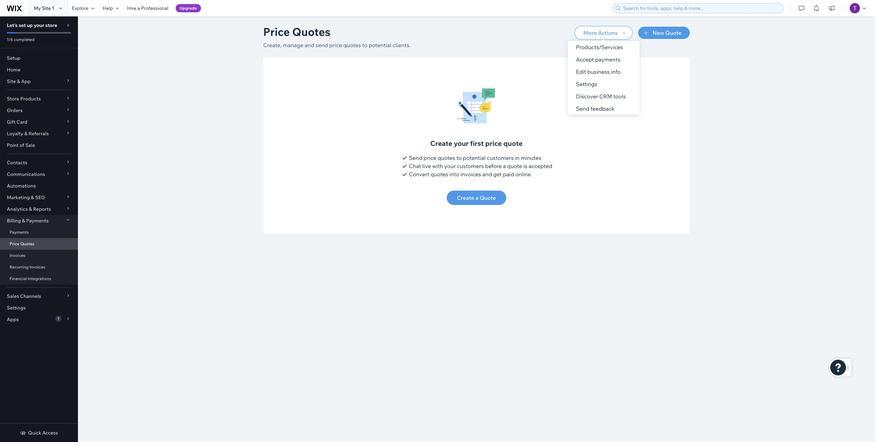 Task type: describe. For each thing, give the bounding box(es) containing it.
loyalty
[[7, 131, 23, 137]]

2 vertical spatial quotes
[[431, 171, 449, 178]]

financial
[[10, 276, 27, 282]]

1 vertical spatial payments
[[10, 230, 29, 235]]

orders button
[[0, 105, 78, 116]]

price for price quotes
[[10, 242, 19, 247]]

price quotes link
[[0, 238, 78, 250]]

marketing
[[7, 195, 30, 201]]

recurring
[[10, 265, 29, 270]]

analytics
[[7, 206, 28, 212]]

card
[[17, 119, 27, 125]]

create,
[[263, 42, 282, 49]]

automations link
[[0, 180, 78, 192]]

manage
[[283, 42, 304, 49]]

marketing & seo
[[7, 195, 45, 201]]

Search for tools, apps, help & more... field
[[622, 3, 782, 13]]

let's
[[7, 22, 18, 28]]

sales channels button
[[0, 291, 78, 302]]

1 horizontal spatial site
[[42, 5, 51, 11]]

apps
[[7, 317, 19, 323]]

up
[[27, 22, 33, 28]]

clients.
[[393, 42, 411, 49]]

automations
[[7, 183, 36, 189]]

loyalty & referrals button
[[0, 128, 78, 140]]

billing & payments button
[[0, 215, 78, 227]]

sidebar element
[[0, 16, 78, 443]]

financial integrations link
[[0, 273, 78, 285]]

1 horizontal spatial price
[[424, 155, 437, 161]]

channels
[[20, 294, 41, 300]]

& for site
[[17, 78, 20, 85]]

0 vertical spatial invoices
[[10, 253, 25, 258]]

contacts button
[[0, 157, 78, 169]]

analytics & reports
[[7, 206, 51, 212]]

help button
[[98, 0, 123, 16]]

point of sale
[[7, 142, 35, 148]]

tools
[[614, 93, 626, 100]]

first
[[471, 139, 484, 148]]

0 vertical spatial quote
[[666, 29, 682, 36]]

integrations
[[28, 276, 51, 282]]

2 horizontal spatial price
[[486, 139, 502, 148]]

chat
[[409, 163, 421, 170]]

and for quotes
[[305, 42, 315, 49]]

your for customers
[[445, 163, 456, 170]]

communications
[[7, 171, 45, 178]]

store products
[[7, 96, 41, 102]]

marketing & seo button
[[0, 192, 78, 204]]

send price quotes to potential customers in minutes
[[409, 155, 542, 161]]

more
[[584, 29, 597, 36]]

accepted
[[529, 163, 553, 170]]

app
[[21, 78, 31, 85]]

professional
[[141, 5, 169, 11]]

new quote button
[[639, 27, 690, 39]]

quotes inside price quotes create, manage and send price quotes to potential clients.
[[344, 42, 361, 49]]

info
[[611, 68, 621, 75]]

more actions button
[[576, 27, 633, 39]]

online
[[516, 171, 531, 178]]

setup
[[7, 55, 20, 61]]

hire a professional link
[[123, 0, 173, 16]]

0 horizontal spatial quote
[[480, 195, 496, 202]]

your for store
[[34, 22, 44, 28]]

sales
[[7, 294, 19, 300]]

sales channels
[[7, 294, 41, 300]]

price for price quotes create, manage and send price quotes to potential clients.
[[263, 25, 290, 39]]

more actions
[[584, 29, 618, 36]]

quick access button
[[20, 430, 58, 437]]

gift card
[[7, 119, 27, 125]]

site & app
[[7, 78, 31, 85]]

payments
[[596, 56, 621, 63]]

site & app button
[[0, 76, 78, 87]]

products
[[20, 96, 41, 102]]

analytics & reports button
[[0, 204, 78, 215]]

quotes for price quotes
[[20, 242, 35, 247]]

to inside price quotes create, manage and send price quotes to potential clients.
[[362, 42, 368, 49]]

site inside site & app popup button
[[7, 78, 16, 85]]

recurring invoices link
[[0, 262, 78, 273]]

my
[[34, 5, 41, 11]]

with
[[433, 163, 444, 170]]

upgrade button
[[176, 4, 201, 12]]

edit business info
[[576, 68, 621, 75]]

invoices
[[461, 171, 482, 178]]

1 vertical spatial to
[[457, 155, 462, 161]]

settings link
[[0, 302, 78, 314]]

completed
[[14, 37, 35, 42]]

0 vertical spatial quote
[[504, 139, 523, 148]]

1 horizontal spatial customers
[[487, 155, 514, 161]]

1 vertical spatial your
[[454, 139, 469, 148]]

send
[[316, 42, 328, 49]]

gift
[[7, 119, 15, 125]]

actions
[[599, 29, 618, 36]]

setup link
[[0, 52, 78, 64]]

orders
[[7, 107, 23, 114]]

price inside price quotes create, manage and send price quotes to potential clients.
[[330, 42, 342, 49]]



Task type: vqa. For each thing, say whether or not it's contained in the screenshot.
Loyalty & Referrals "popup button"
yes



Task type: locate. For each thing, give the bounding box(es) containing it.
access
[[42, 430, 58, 437]]

1 horizontal spatial 1
[[58, 317, 59, 321]]

0 horizontal spatial settings
[[7, 305, 26, 311]]

payments down the "analytics & reports" "popup button"
[[26, 218, 49, 224]]

price inside sidebar element
[[10, 242, 19, 247]]

get
[[494, 171, 502, 178]]

price up live
[[424, 155, 437, 161]]

quotes inside sidebar element
[[20, 242, 35, 247]]

edit
[[576, 68, 587, 75]]

create inside button
[[457, 195, 475, 202]]

1 vertical spatial 1
[[58, 317, 59, 321]]

& right billing
[[22, 218, 25, 224]]

& left seo
[[31, 195, 34, 201]]

let's set up your store
[[7, 22, 57, 28]]

1 horizontal spatial quote
[[666, 29, 682, 36]]

quotes up with
[[438, 155, 456, 161]]

accept payments
[[576, 56, 621, 63]]

0 vertical spatial site
[[42, 5, 51, 11]]

0 vertical spatial to
[[362, 42, 368, 49]]

0 horizontal spatial customers
[[457, 163, 484, 170]]

0 vertical spatial create
[[431, 139, 453, 148]]

1 vertical spatial customers
[[457, 163, 484, 170]]

into
[[450, 171, 460, 178]]

before
[[486, 163, 502, 170]]

list box containing products/services
[[568, 41, 640, 115]]

1 right my
[[52, 5, 54, 11]]

0 horizontal spatial invoices
[[10, 253, 25, 258]]

of
[[20, 142, 24, 148]]

0 horizontal spatial to
[[362, 42, 368, 49]]

hire
[[127, 5, 136, 11]]

a up paid
[[503, 163, 506, 170]]

payments link
[[0, 227, 78, 238]]

invoices link
[[0, 250, 78, 262]]

1 horizontal spatial quotes
[[293, 25, 331, 39]]

minutes
[[521, 155, 542, 161]]

quick
[[28, 430, 41, 437]]

products/services
[[576, 44, 624, 51]]

1 vertical spatial send
[[409, 155, 423, 161]]

1
[[52, 5, 54, 11], [58, 317, 59, 321]]

& inside "popup button"
[[29, 206, 32, 212]]

settings up discover
[[576, 81, 598, 88]]

settings inside list box
[[576, 81, 598, 88]]

quote
[[504, 139, 523, 148], [508, 163, 523, 170]]

is
[[524, 163, 528, 170]]

your right up
[[34, 22, 44, 28]]

1 horizontal spatial send
[[576, 105, 590, 112]]

0 vertical spatial a
[[138, 5, 140, 11]]

home
[[7, 67, 20, 73]]

0 vertical spatial settings
[[576, 81, 598, 88]]

1 vertical spatial quotes
[[438, 155, 456, 161]]

and inside price quotes create, manage and send price quotes to potential clients.
[[305, 42, 315, 49]]

0 horizontal spatial create
[[431, 139, 453, 148]]

1 vertical spatial site
[[7, 78, 16, 85]]

&
[[17, 78, 20, 85], [24, 131, 27, 137], [31, 195, 34, 201], [29, 206, 32, 212], [22, 218, 25, 224]]

seo
[[35, 195, 45, 201]]

quotes down payments link
[[20, 242, 35, 247]]

potential inside price quotes create, manage and send price quotes to potential clients.
[[369, 42, 392, 49]]

customers up before
[[487, 155, 514, 161]]

a
[[138, 5, 140, 11], [503, 163, 506, 170], [476, 195, 479, 202]]

loyalty & referrals
[[7, 131, 49, 137]]

and for quotes
[[483, 171, 492, 178]]

to
[[362, 42, 368, 49], [457, 155, 462, 161]]

2 vertical spatial your
[[445, 163, 456, 170]]

billing & payments
[[7, 218, 49, 224]]

1 vertical spatial potential
[[463, 155, 486, 161]]

0 horizontal spatial send
[[409, 155, 423, 161]]

2 vertical spatial price
[[424, 155, 437, 161]]

gift card button
[[0, 116, 78, 128]]

1 vertical spatial and
[[483, 171, 492, 178]]

& right the loyalty
[[24, 131, 27, 137]]

site right my
[[42, 5, 51, 11]]

1 horizontal spatial create
[[457, 195, 475, 202]]

accept
[[576, 56, 594, 63]]

convert quotes into invoices and get paid online
[[409, 171, 531, 178]]

0 horizontal spatial price
[[330, 42, 342, 49]]

0 vertical spatial price
[[263, 25, 290, 39]]

0 vertical spatial potential
[[369, 42, 392, 49]]

and left get at right top
[[483, 171, 492, 178]]

quotes for price quotes create, manage and send price quotes to potential clients.
[[293, 25, 331, 39]]

billing
[[7, 218, 21, 224]]

crm
[[600, 93, 613, 100]]

potential left clients.
[[369, 42, 392, 49]]

communications button
[[0, 169, 78, 180]]

quotes down with
[[431, 171, 449, 178]]

price quotes
[[10, 242, 35, 247]]

site
[[42, 5, 51, 11], [7, 78, 16, 85]]

0 horizontal spatial price
[[10, 242, 19, 247]]

price
[[330, 42, 342, 49], [486, 139, 502, 148], [424, 155, 437, 161]]

settings inside settings link
[[7, 305, 26, 311]]

price down billing
[[10, 242, 19, 247]]

2 horizontal spatial a
[[503, 163, 506, 170]]

& left app
[[17, 78, 20, 85]]

0 horizontal spatial 1
[[52, 5, 54, 11]]

a down invoices at the top right of the page
[[476, 195, 479, 202]]

live
[[423, 163, 431, 170]]

convert
[[409, 171, 430, 178]]

quote
[[666, 29, 682, 36], [480, 195, 496, 202]]

my site 1
[[34, 5, 54, 11]]

payments inside 'dropdown button'
[[26, 218, 49, 224]]

sale
[[25, 142, 35, 148]]

your left first
[[454, 139, 469, 148]]

new
[[653, 29, 665, 36]]

1/6
[[7, 37, 13, 42]]

& for billing
[[22, 218, 25, 224]]

invoices
[[10, 253, 25, 258], [29, 265, 45, 270]]

financial integrations
[[10, 276, 51, 282]]

0 horizontal spatial quotes
[[20, 242, 35, 247]]

list box
[[568, 41, 640, 115]]

& left reports at the top of page
[[29, 206, 32, 212]]

point of sale link
[[0, 140, 78, 151]]

1 down settings link
[[58, 317, 59, 321]]

0 vertical spatial quotes
[[293, 25, 331, 39]]

0 vertical spatial quotes
[[344, 42, 361, 49]]

new quote
[[653, 29, 682, 36]]

0 vertical spatial customers
[[487, 155, 514, 161]]

a inside "link"
[[138, 5, 140, 11]]

quotes right send
[[344, 42, 361, 49]]

quote right new
[[666, 29, 682, 36]]

0 vertical spatial 1
[[52, 5, 54, 11]]

1 vertical spatial quote
[[508, 163, 523, 170]]

create up with
[[431, 139, 453, 148]]

1 vertical spatial price
[[10, 242, 19, 247]]

1 horizontal spatial settings
[[576, 81, 598, 88]]

quick access
[[28, 430, 58, 437]]

send down discover
[[576, 105, 590, 112]]

1 vertical spatial price
[[486, 139, 502, 148]]

send for send price quotes to potential customers in minutes
[[409, 155, 423, 161]]

& for loyalty
[[24, 131, 27, 137]]

invoices down invoices link
[[29, 265, 45, 270]]

quotes
[[344, 42, 361, 49], [438, 155, 456, 161], [431, 171, 449, 178]]

in
[[515, 155, 520, 161]]

a for professional
[[138, 5, 140, 11]]

create a quote
[[457, 195, 496, 202]]

and left send
[[305, 42, 315, 49]]

create a quote button
[[447, 191, 507, 205]]

home link
[[0, 64, 78, 76]]

recurring invoices
[[10, 265, 45, 270]]

& for marketing
[[31, 195, 34, 201]]

create for create a quote
[[457, 195, 475, 202]]

a for quote
[[476, 195, 479, 202]]

payments up price quotes
[[10, 230, 29, 235]]

0 vertical spatial send
[[576, 105, 590, 112]]

1 inside sidebar element
[[58, 317, 59, 321]]

contacts
[[7, 160, 27, 166]]

1 vertical spatial quote
[[480, 195, 496, 202]]

0 horizontal spatial a
[[138, 5, 140, 11]]

0 vertical spatial your
[[34, 22, 44, 28]]

create down convert quotes into invoices and get paid online
[[457, 195, 475, 202]]

site down home
[[7, 78, 16, 85]]

1 vertical spatial settings
[[7, 305, 26, 311]]

invoices up recurring
[[10, 253, 25, 258]]

price inside price quotes create, manage and send price quotes to potential clients.
[[263, 25, 290, 39]]

& for analytics
[[29, 206, 32, 212]]

feedback
[[591, 105, 615, 112]]

chat live with your customers before a quote is accepted
[[409, 163, 553, 170]]

0 vertical spatial and
[[305, 42, 315, 49]]

& inside 'dropdown button'
[[22, 218, 25, 224]]

quotes inside price quotes create, manage and send price quotes to potential clients.
[[293, 25, 331, 39]]

0 vertical spatial payments
[[26, 218, 49, 224]]

send for send feedback
[[576, 105, 590, 112]]

a right hire
[[138, 5, 140, 11]]

price right send
[[330, 42, 342, 49]]

explore
[[72, 5, 89, 11]]

2 vertical spatial a
[[476, 195, 479, 202]]

1 vertical spatial a
[[503, 163, 506, 170]]

price up create,
[[263, 25, 290, 39]]

your inside sidebar element
[[34, 22, 44, 28]]

a inside button
[[476, 195, 479, 202]]

0 horizontal spatial and
[[305, 42, 315, 49]]

paid
[[503, 171, 515, 178]]

quotes up send
[[293, 25, 331, 39]]

& inside dropdown button
[[24, 131, 27, 137]]

1/6 completed
[[7, 37, 35, 42]]

settings
[[576, 81, 598, 88], [7, 305, 26, 311]]

discover
[[576, 93, 599, 100]]

store products button
[[0, 93, 78, 105]]

business
[[588, 68, 610, 75]]

potential up the chat live with your customers before a quote is accepted
[[463, 155, 486, 161]]

payments
[[26, 218, 49, 224], [10, 230, 29, 235]]

1 horizontal spatial invoices
[[29, 265, 45, 270]]

1 horizontal spatial price
[[263, 25, 290, 39]]

create for create your first price quote
[[431, 139, 453, 148]]

1 vertical spatial quotes
[[20, 242, 35, 247]]

0 horizontal spatial potential
[[369, 42, 392, 49]]

price right first
[[486, 139, 502, 148]]

1 horizontal spatial to
[[457, 155, 462, 161]]

create
[[431, 139, 453, 148], [457, 195, 475, 202]]

1 vertical spatial invoices
[[29, 265, 45, 270]]

1 horizontal spatial potential
[[463, 155, 486, 161]]

quote down get at right top
[[480, 195, 496, 202]]

1 horizontal spatial and
[[483, 171, 492, 178]]

upgrade
[[180, 5, 197, 11]]

send up chat
[[409, 155, 423, 161]]

send feedback
[[576, 105, 615, 112]]

referrals
[[29, 131, 49, 137]]

0 vertical spatial price
[[330, 42, 342, 49]]

customers up invoices at the top right of the page
[[457, 163, 484, 170]]

your up 'into'
[[445, 163, 456, 170]]

1 vertical spatial create
[[457, 195, 475, 202]]

customers
[[487, 155, 514, 161], [457, 163, 484, 170]]

settings down sales
[[7, 305, 26, 311]]

quote up in
[[504, 139, 523, 148]]

quote down in
[[508, 163, 523, 170]]

create your first price quote
[[431, 139, 523, 148]]

1 horizontal spatial a
[[476, 195, 479, 202]]

0 horizontal spatial site
[[7, 78, 16, 85]]



